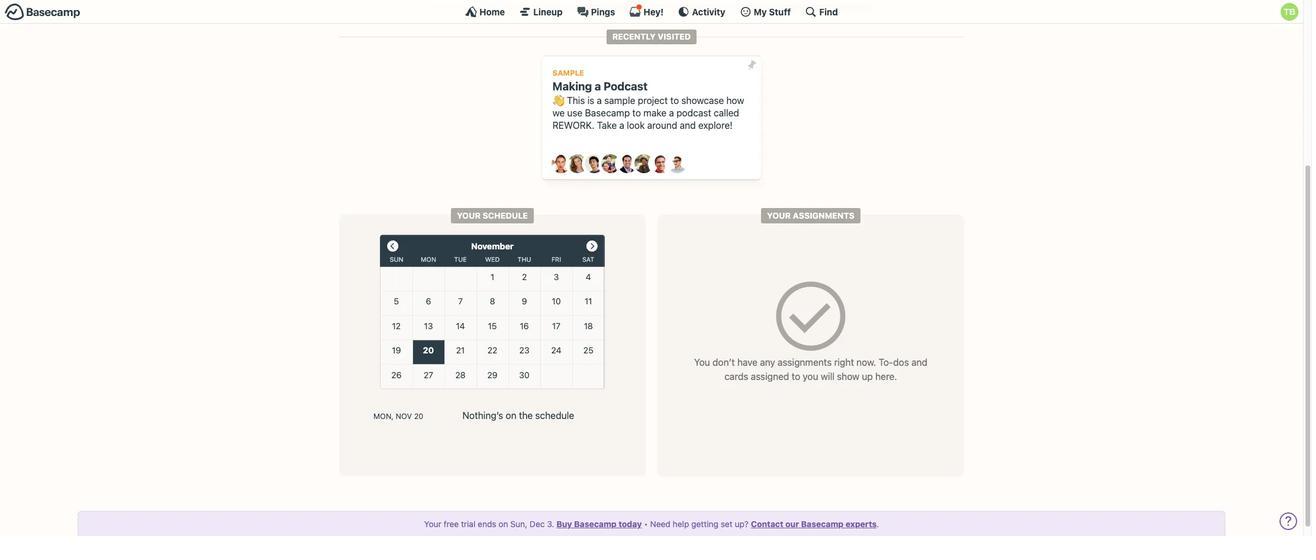Task type: vqa. For each thing, say whether or not it's contained in the screenshot.
11
no



Task type: describe. For each thing, give the bounding box(es) containing it.
you
[[803, 372, 818, 383]]

wed
[[485, 256, 500, 264]]

your assignments
[[767, 211, 855, 221]]

now.
[[857, 358, 876, 368]]

recently visited
[[613, 31, 691, 41]]

our
[[786, 520, 799, 530]]

mon
[[421, 256, 436, 264]]

•
[[644, 520, 648, 530]]

showcase
[[682, 95, 724, 106]]

dec
[[530, 520, 545, 530]]

contact our basecamp experts link
[[751, 520, 877, 530]]

make
[[644, 108, 667, 118]]

josh fiske image
[[618, 155, 637, 174]]

to inside you don't have any assignments right now. to‑dos and cards assigned to you will show up here.
[[792, 372, 800, 383]]

basecamp inside sample making a podcast 👋 this is a sample project to showcase how we use basecamp to make a podcast called rework. take a look around and explore!
[[585, 108, 630, 118]]

you
[[694, 358, 710, 368]]

we
[[553, 108, 565, 118]]

today
[[619, 520, 642, 530]]

contact
[[751, 520, 784, 530]]

victor cooper image
[[668, 155, 687, 174]]

lineup
[[533, 6, 563, 17]]

rework.
[[553, 120, 595, 131]]

have
[[737, 358, 758, 368]]

3.
[[547, 520, 554, 530]]

main element
[[0, 0, 1303, 24]]

project
[[638, 95, 668, 106]]

lineup link
[[519, 6, 563, 18]]

sat
[[582, 256, 594, 264]]

basecamp right our
[[801, 520, 844, 530]]

and inside you don't have any assignments right now. to‑dos and cards assigned to you will show up here.
[[912, 358, 928, 368]]

podcast
[[604, 79, 648, 93]]

tue
[[454, 256, 467, 264]]

november
[[471, 241, 514, 251]]

use
[[567, 108, 583, 118]]

your free trial ends on sun, dec  3. buy basecamp today • need help getting set up? contact our basecamp experts .
[[424, 520, 879, 530]]

here.
[[876, 372, 897, 383]]

nothing's on the schedule
[[463, 411, 574, 421]]

hey!
[[644, 6, 664, 17]]

a right is at the left of page
[[597, 95, 602, 106]]

look
[[627, 120, 645, 131]]

.
[[877, 520, 879, 530]]

help
[[673, 520, 689, 530]]

a left look
[[619, 120, 624, 131]]

find button
[[805, 6, 838, 18]]

podcast
[[677, 108, 711, 118]]

schedule
[[483, 211, 528, 221]]

find
[[819, 6, 838, 17]]

up
[[862, 372, 873, 383]]

how
[[727, 95, 744, 106]]

steve marsh image
[[651, 155, 670, 174]]

called
[[714, 108, 739, 118]]

will
[[821, 372, 835, 383]]

experts
[[846, 520, 877, 530]]

assigned
[[751, 372, 789, 383]]

need
[[650, 520, 671, 530]]

activity
[[692, 6, 725, 17]]

trial
[[461, 520, 476, 530]]

visited
[[658, 31, 691, 41]]

annie bryan image
[[552, 155, 571, 174]]

explore!
[[698, 120, 733, 131]]

jennifer young image
[[601, 155, 620, 174]]

20
[[414, 412, 423, 421]]

and inside sample making a podcast 👋 this is a sample project to showcase how we use basecamp to make a podcast called rework. take a look around and explore!
[[680, 120, 696, 131]]



Task type: locate. For each thing, give the bounding box(es) containing it.
ends
[[478, 520, 496, 530]]

0 vertical spatial and
[[680, 120, 696, 131]]

assignments
[[778, 358, 832, 368]]

is
[[588, 95, 595, 106]]

buy basecamp today link
[[557, 520, 642, 530]]

making
[[553, 79, 592, 93]]

1 vertical spatial to
[[632, 108, 641, 118]]

my stuff button
[[740, 6, 791, 18]]

2 vertical spatial to
[[792, 372, 800, 383]]

cards
[[725, 372, 748, 383]]

to left you
[[792, 372, 800, 383]]

your for your assignments
[[767, 211, 791, 221]]

to right project
[[670, 95, 679, 106]]

1 horizontal spatial your
[[457, 211, 481, 221]]

assignments
[[793, 211, 855, 221]]

show
[[837, 372, 860, 383]]

and
[[680, 120, 696, 131], [912, 358, 928, 368]]

and right to‑dos
[[912, 358, 928, 368]]

your schedule
[[457, 211, 528, 221]]

stuff
[[769, 6, 791, 17]]

your left assignments
[[767, 211, 791, 221]]

to
[[670, 95, 679, 106], [632, 108, 641, 118], [792, 372, 800, 383]]

0 vertical spatial to
[[670, 95, 679, 106]]

getting
[[691, 520, 719, 530]]

my
[[754, 6, 767, 17]]

1 vertical spatial and
[[912, 358, 928, 368]]

mon,
[[374, 412, 394, 421]]

right
[[834, 358, 854, 368]]

up?
[[735, 520, 749, 530]]

basecamp right the buy
[[574, 520, 617, 530]]

activity link
[[678, 6, 725, 18]]

👋
[[553, 95, 564, 106]]

your
[[457, 211, 481, 221], [767, 211, 791, 221], [424, 520, 441, 530]]

a right making in the left of the page
[[595, 79, 601, 93]]

your for your schedule
[[457, 211, 481, 221]]

take
[[597, 120, 617, 131]]

this
[[567, 95, 585, 106]]

sample
[[604, 95, 635, 106]]

you don't have any assignments right now. to‑dos and cards assigned to you will show up here.
[[694, 358, 928, 383]]

set
[[721, 520, 733, 530]]

None submit
[[742, 56, 761, 75]]

pings
[[591, 6, 615, 17]]

1 horizontal spatial to
[[670, 95, 679, 106]]

sun,
[[510, 520, 528, 530]]

pings button
[[577, 6, 615, 18]]

switch accounts image
[[5, 3, 81, 21]]

nov
[[396, 412, 412, 421]]

to up look
[[632, 108, 641, 118]]

a up around
[[669, 108, 674, 118]]

0 horizontal spatial and
[[680, 120, 696, 131]]

2 horizontal spatial to
[[792, 372, 800, 383]]

recently
[[613, 31, 656, 41]]

your left the "schedule"
[[457, 211, 481, 221]]

a
[[595, 79, 601, 93], [597, 95, 602, 106], [669, 108, 674, 118], [619, 120, 624, 131]]

basecamp
[[585, 108, 630, 118], [574, 520, 617, 530], [801, 520, 844, 530]]

tim burton image
[[1281, 3, 1299, 21]]

0 horizontal spatial to
[[632, 108, 641, 118]]

sun
[[390, 256, 403, 264]]

hey! button
[[629, 4, 664, 18]]

your left free
[[424, 520, 441, 530]]

on left the
[[506, 411, 517, 421]]

around
[[647, 120, 677, 131]]

sample making a podcast 👋 this is a sample project to showcase how we use basecamp to make a podcast called rework. take a look around and explore!
[[553, 69, 744, 131]]

mon, nov 20
[[374, 412, 423, 421]]

buy
[[557, 520, 572, 530]]

nothing's
[[463, 411, 503, 421]]

fri
[[552, 256, 561, 264]]

sample
[[553, 69, 584, 78]]

0 horizontal spatial your
[[424, 520, 441, 530]]

thu
[[518, 256, 531, 264]]

any
[[760, 358, 775, 368]]

home
[[480, 6, 505, 17]]

the
[[519, 411, 533, 421]]

to‑dos
[[879, 358, 909, 368]]

nicole katz image
[[635, 155, 654, 174]]

0 vertical spatial on
[[506, 411, 517, 421]]

1 horizontal spatial and
[[912, 358, 928, 368]]

on
[[506, 411, 517, 421], [499, 520, 508, 530]]

basecamp up take
[[585, 108, 630, 118]]

schedule
[[535, 411, 574, 421]]

cheryl walters image
[[568, 155, 587, 174]]

home link
[[465, 6, 505, 18]]

my stuff
[[754, 6, 791, 17]]

free
[[444, 520, 459, 530]]

2 horizontal spatial your
[[767, 211, 791, 221]]

on left sun,
[[499, 520, 508, 530]]

jared davis image
[[585, 155, 604, 174]]

1 vertical spatial on
[[499, 520, 508, 530]]

don't
[[713, 358, 735, 368]]

and down podcast
[[680, 120, 696, 131]]



